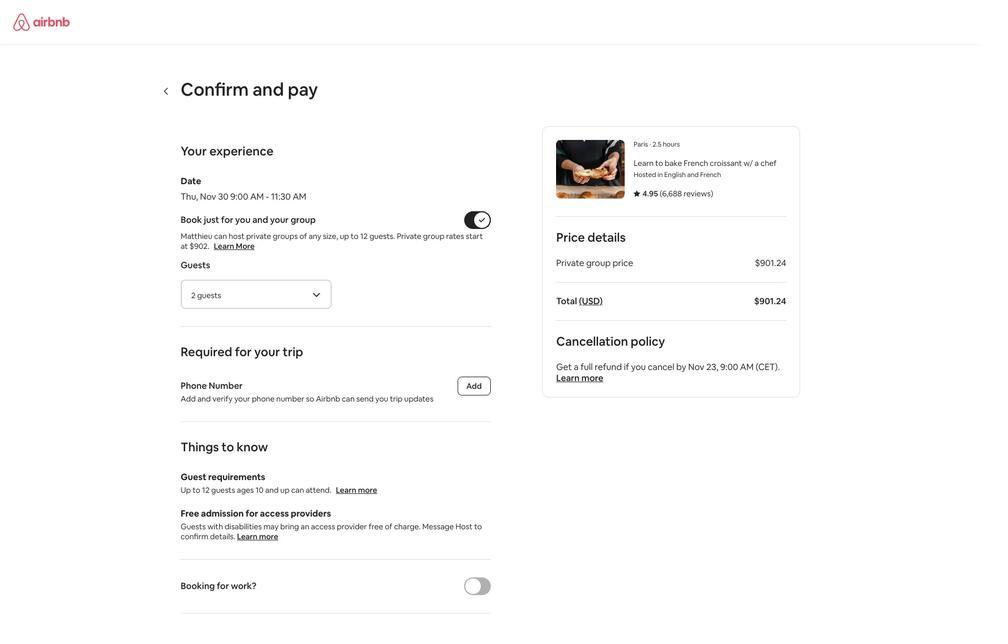 Task type: locate. For each thing, give the bounding box(es) containing it.
0 vertical spatial can
[[214, 231, 227, 241]]

a left full on the bottom right of page
[[574, 361, 579, 373]]

can left attend. in the left of the page
[[291, 485, 304, 495]]

2 horizontal spatial can
[[342, 394, 355, 404]]

your
[[270, 214, 289, 226], [254, 344, 280, 360], [234, 394, 250, 404]]

1 horizontal spatial trip
[[390, 394, 403, 404]]

0 horizontal spatial can
[[214, 231, 227, 241]]

work?
[[231, 581, 257, 592]]

can inside "guest requirements up to 12 guests ages 10 and up can attend. learn more"
[[291, 485, 304, 495]]

1 vertical spatial of
[[385, 522, 393, 532]]

0 vertical spatial more
[[581, 373, 603, 384]]

just
[[204, 214, 219, 226]]

learn more link down free admission for access providers
[[237, 532, 278, 542]]

a
[[755, 158, 759, 168], [574, 361, 579, 373]]

booking
[[181, 581, 215, 592]]

to up in
[[655, 158, 663, 168]]

2 vertical spatial learn more link
[[237, 532, 278, 542]]

1 vertical spatial guests
[[211, 485, 235, 495]]

1 vertical spatial french
[[700, 170, 721, 179]]

9:00
[[230, 191, 248, 203], [720, 361, 738, 373]]

learn more link
[[556, 373, 603, 384], [336, 485, 377, 495], [237, 532, 278, 542]]

phone
[[252, 394, 275, 404]]

and left 'pay'
[[253, 78, 284, 101]]

1 horizontal spatial access
[[311, 522, 335, 532]]

nov inside date thu, nov 30 9:00 am - 11:30 am
[[200, 191, 216, 203]]

trip up phone number add and verify your phone number so airbnb can send you trip updates
[[283, 344, 303, 360]]

can inside phone number add and verify your phone number so airbnb can send you trip updates
[[342, 394, 355, 404]]

guests for guests with disabilities may bring an access provider free of charge. message host to confirm details.
[[181, 522, 206, 532]]

2 vertical spatial your
[[234, 394, 250, 404]]

1 horizontal spatial of
[[385, 522, 393, 532]]

guests down $902.
[[181, 260, 210, 271]]

1 horizontal spatial up
[[340, 231, 349, 241]]

learn to bake french croissant w/ a chef hosted in english and french
[[634, 158, 777, 179]]

0 horizontal spatial learn more link
[[237, 532, 278, 542]]

1 vertical spatial group
[[423, 231, 445, 241]]

learn left more
[[214, 241, 234, 251]]

9:00 right the 30
[[230, 191, 248, 203]]

of
[[300, 231, 307, 241], [385, 522, 393, 532]]

price
[[613, 257, 633, 269]]

private inside matthieu can host private groups of any size, up to 12 guests. private group rates start at $902.
[[397, 231, 422, 241]]

0 horizontal spatial group
[[291, 214, 316, 226]]

2 horizontal spatial more
[[581, 373, 603, 384]]

an
[[301, 522, 309, 532]]

private
[[397, 231, 422, 241], [556, 257, 584, 269]]

guests.
[[370, 231, 395, 241]]

you right if
[[631, 361, 646, 373]]

up
[[340, 231, 349, 241], [280, 485, 290, 495]]

of inside matthieu can host private groups of any size, up to 12 guests. private group rates start at $902.
[[300, 231, 307, 241]]

1 horizontal spatial learn more link
[[336, 485, 377, 495]]

0 vertical spatial your
[[270, 214, 289, 226]]

up
[[181, 485, 191, 495]]

can left host
[[214, 231, 227, 241]]

to right size,
[[351, 231, 359, 241]]

1 vertical spatial 12
[[202, 485, 210, 495]]

0 vertical spatial of
[[300, 231, 307, 241]]

access down 'providers' at the left of page
[[311, 522, 335, 532]]

bake
[[665, 158, 682, 168]]

more
[[581, 373, 603, 384], [358, 485, 377, 495], [259, 532, 278, 542]]

you inside phone number add and verify your phone number so airbnb can send you trip updates
[[375, 394, 388, 404]]

up right size,
[[340, 231, 349, 241]]

1 vertical spatial learn more link
[[336, 485, 377, 495]]

1 vertical spatial 9:00
[[720, 361, 738, 373]]

0 vertical spatial add
[[466, 381, 482, 391]]

nov inside get a full refund if you cancel by nov 23, 9:00 am (cet). learn more
[[688, 361, 704, 373]]

more inside "guest requirements up to 12 guests ages 10 and up can attend. learn more"
[[358, 485, 377, 495]]

group left rates
[[423, 231, 445, 241]]

learn more link up provider
[[336, 485, 377, 495]]

group inside matthieu can host private groups of any size, up to 12 guests. private group rates start at $902.
[[423, 231, 445, 241]]

1 horizontal spatial a
[[755, 158, 759, 168]]

access
[[260, 508, 289, 520], [311, 522, 335, 532]]

1 vertical spatial up
[[280, 485, 290, 495]]

1 horizontal spatial group
[[423, 231, 445, 241]]

nov right by
[[688, 361, 704, 373]]

learn for learn more
[[214, 241, 234, 251]]

learn inside "guest requirements up to 12 guests ages 10 and up can attend. learn more"
[[336, 485, 356, 495]]

for
[[221, 214, 233, 226], [235, 344, 252, 360], [246, 508, 258, 520], [217, 581, 229, 592]]

1 vertical spatial you
[[631, 361, 646, 373]]

1 vertical spatial nov
[[688, 361, 704, 373]]

am
[[250, 191, 264, 203], [293, 191, 306, 203], [740, 361, 754, 373]]

and down phone
[[197, 394, 211, 404]]

total (usd)
[[556, 296, 603, 307]]

0 horizontal spatial add
[[181, 394, 196, 404]]

required for your trip
[[181, 344, 303, 360]]

guests inside guests with disabilities may bring an access provider free of charge. message host to confirm details.
[[181, 522, 206, 532]]

and inside phone number add and verify your phone number so airbnb can send you trip updates
[[197, 394, 211, 404]]

0 horizontal spatial trip
[[283, 344, 303, 360]]

admission
[[201, 508, 244, 520]]

add inside button
[[466, 381, 482, 391]]

you right send
[[375, 394, 388, 404]]

1 horizontal spatial can
[[291, 485, 304, 495]]

0 horizontal spatial private
[[397, 231, 422, 241]]

guests down requirements on the left
[[211, 485, 235, 495]]

you
[[235, 214, 251, 226], [631, 361, 646, 373], [375, 394, 388, 404]]

can left send
[[342, 394, 355, 404]]

1 vertical spatial guests
[[181, 522, 206, 532]]

0 horizontal spatial 9:00
[[230, 191, 248, 203]]

0 vertical spatial $901.24
[[755, 257, 786, 269]]

disabilities
[[225, 522, 262, 532]]

learn inside learn to bake french croissant w/ a chef hosted in english and french
[[634, 158, 654, 168]]

by
[[676, 361, 686, 373]]

guest
[[181, 472, 206, 483]]

get a full refund if you cancel by nov 23, 9:00 am (cet). learn more
[[556, 361, 780, 384]]

can
[[214, 231, 227, 241], [342, 394, 355, 404], [291, 485, 304, 495]]

0 vertical spatial a
[[755, 158, 759, 168]]

cancel
[[648, 361, 674, 373]]

0 horizontal spatial 12
[[202, 485, 210, 495]]

guests for guests
[[181, 260, 210, 271]]

your
[[181, 143, 207, 159]]

group left price
[[586, 257, 611, 269]]

learn down free admission for access providers
[[237, 532, 258, 542]]

group up any
[[291, 214, 316, 226]]

guests
[[197, 291, 221, 301], [211, 485, 235, 495]]

of right free at the bottom left of the page
[[385, 522, 393, 532]]

nov left the 30
[[200, 191, 216, 203]]

guests inside 2 guests "dropdown button"
[[197, 291, 221, 301]]

$902.
[[190, 241, 210, 251]]

0 vertical spatial 9:00
[[230, 191, 248, 203]]

more left bring
[[259, 532, 278, 542]]

reviews
[[684, 189, 711, 199]]

french right the bake
[[684, 158, 708, 168]]

9:00 inside get a full refund if you cancel by nov 23, 9:00 am (cet). learn more
[[720, 361, 738, 373]]

up inside matthieu can host private groups of any size, up to 12 guests. private group rates start at $902.
[[340, 231, 349, 241]]

12 left guests.
[[360, 231, 368, 241]]

may
[[264, 522, 279, 532]]

2 vertical spatial more
[[259, 532, 278, 542]]

1 vertical spatial your
[[254, 344, 280, 360]]

0 vertical spatial group
[[291, 214, 316, 226]]

1 vertical spatial more
[[358, 485, 377, 495]]

charge.
[[394, 522, 421, 532]]

0 vertical spatial up
[[340, 231, 349, 241]]

12 down guest at the bottom left of page
[[202, 485, 210, 495]]

12 inside matthieu can host private groups of any size, up to 12 guests. private group rates start at $902.
[[360, 231, 368, 241]]

9:00 inside date thu, nov 30 9:00 am - 11:30 am
[[230, 191, 248, 203]]

1 horizontal spatial add
[[466, 381, 482, 391]]

0 vertical spatial 12
[[360, 231, 368, 241]]

$901.24 for total
[[754, 296, 786, 307]]

can for number
[[342, 394, 355, 404]]

0 vertical spatial access
[[260, 508, 289, 520]]

french up )
[[700, 170, 721, 179]]

nov
[[200, 191, 216, 203], [688, 361, 704, 373]]

0 horizontal spatial up
[[280, 485, 290, 495]]

1 horizontal spatial nov
[[688, 361, 704, 373]]

2 horizontal spatial group
[[586, 257, 611, 269]]

and right english
[[687, 170, 699, 179]]

a right w/
[[755, 158, 759, 168]]

up inside "guest requirements up to 12 guests ages 10 and up can attend. learn more"
[[280, 485, 290, 495]]

1 vertical spatial can
[[342, 394, 355, 404]]

1 horizontal spatial private
[[556, 257, 584, 269]]

date
[[181, 175, 201, 187]]

1 vertical spatial private
[[556, 257, 584, 269]]

and right 10
[[265, 485, 279, 495]]

and up private at the top of the page
[[253, 214, 268, 226]]

2.5
[[652, 140, 661, 149]]

your up phone
[[254, 344, 280, 360]]

things
[[181, 440, 219, 455]]

access up the 'may'
[[260, 508, 289, 520]]

to right up
[[193, 485, 200, 495]]

matthieu
[[181, 231, 213, 241]]

phone number add and verify your phone number so airbnb can send you trip updates
[[181, 380, 434, 404]]

0 horizontal spatial a
[[574, 361, 579, 373]]

price details
[[556, 230, 626, 245]]

0 vertical spatial nov
[[200, 191, 216, 203]]

your up groups
[[270, 214, 289, 226]]

of inside guests with disabilities may bring an access provider free of charge. message host to confirm details.
[[385, 522, 393, 532]]

you up host
[[235, 214, 251, 226]]

1 vertical spatial $901.24
[[754, 296, 786, 307]]

book just for you and your group
[[181, 214, 316, 226]]

0 vertical spatial private
[[397, 231, 422, 241]]

am left (cet).
[[740, 361, 754, 373]]

0 vertical spatial french
[[684, 158, 708, 168]]

to inside "guest requirements up to 12 guests ages 10 and up can attend. learn more"
[[193, 485, 200, 495]]

0 horizontal spatial of
[[300, 231, 307, 241]]

1 horizontal spatial you
[[375, 394, 388, 404]]

2 horizontal spatial am
[[740, 361, 754, 373]]

if
[[624, 361, 629, 373]]

2 vertical spatial you
[[375, 394, 388, 404]]

your for phone
[[234, 394, 250, 404]]

to
[[655, 158, 663, 168], [351, 231, 359, 241], [222, 440, 234, 455], [193, 485, 200, 495], [474, 522, 482, 532]]

learn more link down cancellation
[[556, 373, 603, 384]]

1 vertical spatial access
[[311, 522, 335, 532]]

guests
[[181, 260, 210, 271], [181, 522, 206, 532]]

back image
[[162, 87, 171, 95]]

phone
[[181, 380, 207, 392]]

for up disabilities
[[246, 508, 258, 520]]

up right 10
[[280, 485, 290, 495]]

$901.24 for private group price
[[755, 257, 786, 269]]

2 horizontal spatial you
[[631, 361, 646, 373]]

at
[[181, 241, 188, 251]]

in
[[658, 170, 663, 179]]

1 horizontal spatial 12
[[360, 231, 368, 241]]

more right get
[[581, 373, 603, 384]]

learn right attend. in the left of the page
[[336, 485, 356, 495]]

0 vertical spatial guests
[[181, 260, 210, 271]]

2 guests from the top
[[181, 522, 206, 532]]

am inside get a full refund if you cancel by nov 23, 9:00 am (cet). learn more
[[740, 361, 754, 373]]

am right the 11:30
[[293, 191, 306, 203]]

2 horizontal spatial learn more link
[[556, 373, 603, 384]]

learn more link for guest requirements
[[336, 485, 377, 495]]

to left know
[[222, 440, 234, 455]]

0 horizontal spatial nov
[[200, 191, 216, 203]]

a inside get a full refund if you cancel by nov 23, 9:00 am (cet). learn more
[[574, 361, 579, 373]]

private right guests.
[[397, 231, 422, 241]]

to right host
[[474, 522, 482, 532]]

1 vertical spatial trip
[[390, 394, 403, 404]]

learn left full on the bottom right of page
[[556, 373, 580, 384]]

2 vertical spatial can
[[291, 485, 304, 495]]

learn for learn to bake french croissant w/ a chef hosted in english and french
[[634, 158, 654, 168]]

refund
[[595, 361, 622, 373]]

2 vertical spatial group
[[586, 257, 611, 269]]

9:00 right 23,
[[720, 361, 738, 373]]

of left any
[[300, 231, 307, 241]]

guests right 2
[[197, 291, 221, 301]]

full
[[580, 361, 593, 373]]

am left - on the left of the page
[[250, 191, 264, 203]]

1 horizontal spatial am
[[293, 191, 306, 203]]

confirm
[[181, 532, 208, 542]]

your inside phone number add and verify your phone number so airbnb can send you trip updates
[[234, 394, 250, 404]]

1 horizontal spatial 9:00
[[720, 361, 738, 373]]

guests down free
[[181, 522, 206, 532]]

1 vertical spatial a
[[574, 361, 579, 373]]

0 vertical spatial guests
[[197, 291, 221, 301]]

1 vertical spatial add
[[181, 394, 196, 404]]

host
[[229, 231, 245, 241]]

for right just on the left top of the page
[[221, 214, 233, 226]]

your right verify
[[234, 394, 250, 404]]

23,
[[706, 361, 718, 373]]

learn up hosted
[[634, 158, 654, 168]]

more up free at the bottom left of the page
[[358, 485, 377, 495]]

private down price
[[556, 257, 584, 269]]

trip left updates
[[390, 394, 403, 404]]

1 guests from the top
[[181, 260, 210, 271]]

1 horizontal spatial more
[[358, 485, 377, 495]]

0 horizontal spatial you
[[235, 214, 251, 226]]

12
[[360, 231, 368, 241], [202, 485, 210, 495]]

30
[[218, 191, 229, 203]]



Task type: vqa. For each thing, say whether or not it's contained in the screenshot.
the bottom BE
no



Task type: describe. For each thing, give the bounding box(es) containing it.
thu,
[[181, 191, 198, 203]]

11:30
[[271, 191, 291, 203]]

send
[[356, 394, 374, 404]]

rates
[[446, 231, 464, 241]]

0 horizontal spatial access
[[260, 508, 289, 520]]

croissant
[[710, 158, 742, 168]]

to inside guests with disabilities may bring an access provider free of charge. message host to confirm details.
[[474, 522, 482, 532]]

your for group
[[270, 214, 289, 226]]

chef
[[761, 158, 777, 168]]

more
[[236, 241, 255, 251]]

confirm and pay
[[181, 78, 318, 101]]

2 guests button
[[181, 281, 331, 308]]

and inside learn to bake french croissant w/ a chef hosted in english and french
[[687, 170, 699, 179]]

for left the work?
[[217, 581, 229, 592]]

host
[[456, 522, 473, 532]]

hosted
[[634, 170, 656, 179]]

(usd)
[[579, 296, 603, 307]]

trip inside phone number add and verify your phone number so airbnb can send you trip updates
[[390, 394, 403, 404]]

for right required at the bottom
[[235, 344, 252, 360]]

you inside get a full refund if you cancel by nov 23, 9:00 am (cet). learn more
[[631, 361, 646, 373]]

can inside matthieu can host private groups of any size, up to 12 guests. private group rates start at $902.
[[214, 231, 227, 241]]

free
[[369, 522, 383, 532]]

things to know
[[181, 440, 268, 455]]

can for requirements
[[291, 485, 304, 495]]

details
[[587, 230, 626, 245]]

experience
[[210, 143, 274, 159]]

6,688
[[662, 189, 682, 199]]

0 vertical spatial learn more link
[[556, 373, 603, 384]]

policy
[[631, 334, 665, 349]]

message
[[423, 522, 454, 532]]

learn more
[[237, 532, 278, 542]]

(
[[660, 189, 662, 199]]

private
[[246, 231, 271, 241]]

attend.
[[306, 485, 332, 495]]

0 vertical spatial you
[[235, 214, 251, 226]]

details.
[[210, 532, 235, 542]]

paris · 2.5 hours
[[634, 140, 680, 149]]

pay
[[288, 78, 318, 101]]

providers
[[291, 508, 331, 520]]

size,
[[323, 231, 338, 241]]

free admission for access providers
[[181, 508, 331, 520]]

to inside learn to bake french croissant w/ a chef hosted in english and french
[[655, 158, 663, 168]]

more inside get a full refund if you cancel by nov 23, 9:00 am (cet). learn more
[[581, 373, 603, 384]]

learn for learn more
[[237, 532, 258, 542]]

4.95 ( 6,688 reviews )
[[643, 189, 713, 199]]

required
[[181, 344, 232, 360]]

12 inside "guest requirements up to 12 guests ages 10 and up can attend. learn more"
[[202, 485, 210, 495]]

english
[[664, 170, 686, 179]]

private group price
[[556, 257, 633, 269]]

confirm
[[181, 78, 249, 101]]

cancellation policy
[[556, 334, 665, 349]]

guests with disabilities may bring an access provider free of charge. message host to confirm details.
[[181, 522, 484, 542]]

learn inside get a full refund if you cancel by nov 23, 9:00 am (cet). learn more
[[556, 373, 580, 384]]

know
[[237, 440, 268, 455]]

w/
[[744, 158, 753, 168]]

learn more link for free admission for access providers
[[237, 532, 278, 542]]

bring
[[280, 522, 299, 532]]

date thu, nov 30 9:00 am - 11:30 am
[[181, 175, 306, 203]]

with
[[208, 522, 223, 532]]

booking for work?
[[181, 581, 257, 592]]

learn more
[[214, 241, 255, 251]]

(cet).
[[756, 361, 780, 373]]

)
[[711, 189, 713, 199]]

hours
[[663, 140, 680, 149]]

·
[[649, 140, 651, 149]]

learn more link
[[214, 241, 255, 251]]

2 guests
[[191, 291, 221, 301]]

any
[[309, 231, 321, 241]]

and inside "guest requirements up to 12 guests ages 10 and up can attend. learn more"
[[265, 485, 279, 495]]

book
[[181, 214, 202, 226]]

ages
[[237, 485, 254, 495]]

get
[[556, 361, 572, 373]]

access inside guests with disabilities may bring an access provider free of charge. message host to confirm details.
[[311, 522, 335, 532]]

cancellation
[[556, 334, 628, 349]]

verify
[[213, 394, 233, 404]]

a inside learn to bake french croissant w/ a chef hosted in english and french
[[755, 158, 759, 168]]

your experience
[[181, 143, 274, 159]]

4.95
[[643, 189, 658, 199]]

total
[[556, 296, 577, 307]]

guests inside "guest requirements up to 12 guests ages 10 and up can attend. learn more"
[[211, 485, 235, 495]]

matthieu can host private groups of any size, up to 12 guests. private group rates start at $902.
[[181, 231, 485, 251]]

groups
[[273, 231, 298, 241]]

-
[[266, 191, 269, 203]]

to inside matthieu can host private groups of any size, up to 12 guests. private group rates start at $902.
[[351, 231, 359, 241]]

requirements
[[208, 472, 265, 483]]

number
[[209, 380, 243, 392]]

0 horizontal spatial am
[[250, 191, 264, 203]]

(usd) button
[[579, 296, 603, 307]]

price
[[556, 230, 585, 245]]

airbnb
[[316, 394, 340, 404]]

provider
[[337, 522, 367, 532]]

updates
[[404, 394, 434, 404]]

0 horizontal spatial more
[[259, 532, 278, 542]]

0 vertical spatial trip
[[283, 344, 303, 360]]

add inside phone number add and verify your phone number so airbnb can send you trip updates
[[181, 394, 196, 404]]

10
[[256, 485, 264, 495]]

start
[[466, 231, 483, 241]]

add button
[[458, 377, 491, 396]]



